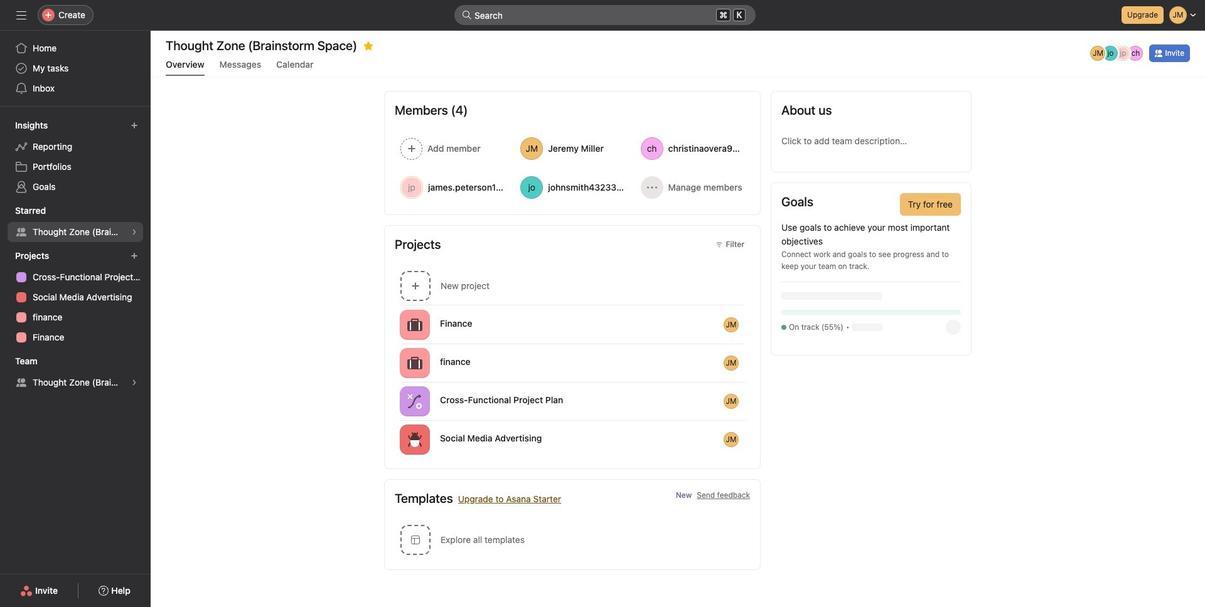 Task type: vqa. For each thing, say whether or not it's contained in the screenshot.
the line_and_symbols icon at the bottom of page
yes



Task type: locate. For each thing, give the bounding box(es) containing it.
briefcase image
[[408, 317, 423, 333]]

new insights image
[[131, 122, 138, 129]]

1 see details, thought zone (brainstorm space) image from the top
[[131, 229, 138, 236]]

filter projects image
[[716, 241, 724, 249]]

None field
[[455, 5, 756, 25]]

hide sidebar image
[[16, 10, 26, 20]]

1 list item from the top
[[385, 306, 761, 344]]

remove from starred image
[[364, 41, 374, 51]]

0 vertical spatial see details, thought zone (brainstorm space) image
[[131, 229, 138, 236]]

new project or portfolio image
[[131, 252, 138, 260]]

list item
[[385, 306, 761, 344], [385, 344, 761, 382], [385, 382, 761, 421], [385, 421, 761, 459]]

projects element
[[0, 245, 151, 350]]

2 list item from the top
[[385, 344, 761, 382]]

see details, thought zone (brainstorm space) image inside starred element
[[131, 229, 138, 236]]

see details, thought zone (brainstorm space) image inside teams element
[[131, 379, 138, 387]]

1 vertical spatial see details, thought zone (brainstorm space) image
[[131, 379, 138, 387]]

see details, thought zone (brainstorm space) image
[[131, 229, 138, 236], [131, 379, 138, 387]]

global element
[[0, 31, 151, 106]]

briefcase image
[[408, 356, 423, 371]]

line_and_symbols image
[[408, 394, 423, 409]]

2 see details, thought zone (brainstorm space) image from the top
[[131, 379, 138, 387]]

prominent image
[[462, 10, 472, 20]]

starred element
[[0, 200, 151, 245]]



Task type: describe. For each thing, give the bounding box(es) containing it.
insights element
[[0, 114, 151, 200]]

bug image
[[408, 432, 423, 447]]

4 list item from the top
[[385, 421, 761, 459]]

see details, thought zone (brainstorm space) image for starred element
[[131, 229, 138, 236]]

Search tasks, projects, and more text field
[[455, 5, 756, 25]]

3 list item from the top
[[385, 382, 761, 421]]

see details, thought zone (brainstorm space) image for teams element
[[131, 379, 138, 387]]

teams element
[[0, 350, 151, 396]]



